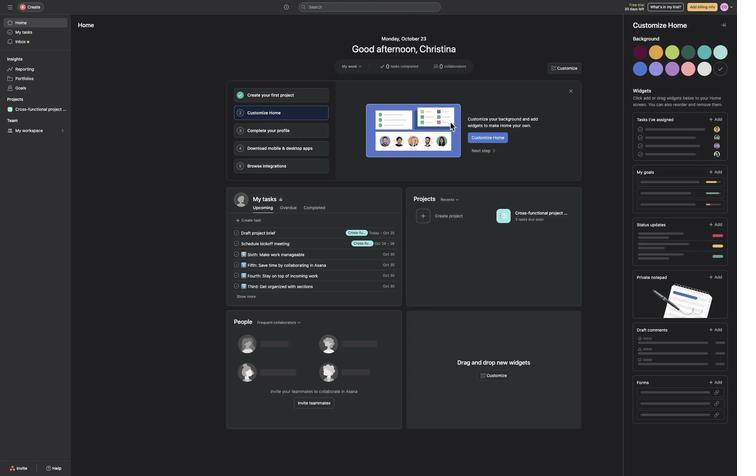 Task type: vqa. For each thing, say whether or not it's contained in the screenshot.
task
yes



Task type: locate. For each thing, give the bounding box(es) containing it.
functional for cross-functional project plan 3 tasks due soon
[[529, 211, 548, 216]]

completed checkbox for 3️⃣
[[233, 283, 240, 290]]

add inside the customize your background and add widgets to make home your own.
[[531, 116, 538, 122]]

0 vertical spatial asana
[[315, 263, 326, 268]]

3️⃣ third: get organized with sections
[[241, 284, 313, 289]]

1 completed checkbox from the top
[[233, 240, 240, 247]]

1 vertical spatial collaborators
[[274, 320, 296, 325]]

1 horizontal spatial plan
[[564, 211, 573, 216]]

0 vertical spatial draft
[[241, 230, 251, 235]]

completed image for draft
[[233, 229, 240, 237]]

teammates up invite teammates
[[292, 389, 313, 394]]

global element
[[0, 14, 71, 50]]

1 horizontal spatial work
[[309, 273, 318, 278]]

0 horizontal spatial draft
[[241, 230, 251, 235]]

0 vertical spatial –
[[380, 231, 382, 235]]

3 oct 30 button from the top
[[383, 273, 395, 278]]

1 vertical spatial to
[[484, 123, 488, 128]]

to inside the customize your background and add widgets to make home your own.
[[484, 123, 488, 128]]

create task
[[242, 218, 261, 223]]

add billing info button
[[688, 3, 718, 11]]

completed image for 3️⃣
[[233, 283, 240, 290]]

to for make
[[484, 123, 488, 128]]

monday,
[[382, 36, 400, 41]]

updates
[[651, 222, 666, 227]]

home inside the customize your background and add widgets to make home your own.
[[500, 123, 512, 128]]

0 horizontal spatial projects
[[7, 97, 23, 102]]

drag
[[458, 359, 470, 366]]

projects down goals
[[7, 97, 23, 102]]

cross- inside cross-functional project plan 3 tasks due soon
[[515, 211, 529, 216]]

0 vertical spatial completed image
[[233, 229, 240, 237]]

0 horizontal spatial tasks
[[22, 30, 32, 35]]

my tasks link
[[4, 27, 67, 37]]

2 horizontal spatial invite
[[298, 401, 308, 406]]

tasks left due at right top
[[519, 217, 528, 222]]

days
[[630, 7, 638, 11]]

asana
[[315, 263, 326, 268], [346, 389, 358, 394]]

to
[[696, 96, 699, 101], [484, 123, 488, 128], [314, 389, 318, 394]]

create up home link
[[27, 4, 40, 9]]

4 add button from the top
[[705, 272, 726, 283]]

download mobile & desktop apps
[[247, 146, 313, 151]]

oct 30 button for 6️⃣ sixth: make work manageable
[[383, 252, 395, 256]]

can
[[657, 102, 664, 107]]

1 horizontal spatial in
[[342, 389, 345, 394]]

1 vertical spatial widgets
[[468, 123, 483, 128]]

4 oct 30 from the top
[[383, 284, 395, 288]]

asana right collaborating
[[315, 263, 326, 268]]

0
[[386, 63, 390, 70], [440, 63, 443, 70]]

0 vertical spatial functional
[[28, 107, 47, 112]]

completed image left 6️⃣
[[233, 251, 240, 258]]

tasks inside cross-functional project plan 3 tasks due soon
[[519, 217, 528, 222]]

6️⃣
[[241, 252, 247, 257]]

brief
[[267, 230, 275, 235]]

oct 30 for 5️⃣ fifth: save time by collaborating in asana
[[383, 263, 395, 267]]

0 vertical spatial 3
[[239, 128, 242, 133]]

1 horizontal spatial tasks
[[391, 64, 400, 69]]

3 oct 30 from the top
[[383, 273, 395, 278]]

i've
[[649, 117, 656, 122]]

team button
[[0, 118, 18, 124]]

create for create
[[27, 4, 40, 9]]

2 0 from the left
[[440, 63, 443, 70]]

1 vertical spatial in
[[310, 263, 313, 268]]

to up invite teammates
[[314, 389, 318, 394]]

0 vertical spatial completed checkbox
[[233, 229, 240, 237]]

3 completed image from the top
[[233, 261, 240, 268]]

2 vertical spatial completed checkbox
[[233, 272, 240, 279]]

2 completed checkbox from the top
[[233, 251, 240, 258]]

create
[[27, 4, 40, 9], [247, 93, 261, 98], [242, 218, 253, 223]]

add profile photo image
[[234, 193, 248, 207]]

tasks
[[22, 30, 32, 35], [391, 64, 400, 69], [519, 217, 528, 222]]

completed checkbox left 5️⃣
[[233, 261, 240, 268]]

projects left recents
[[414, 195, 436, 202]]

create left task
[[242, 218, 253, 223]]

1 vertical spatial draft
[[637, 328, 647, 333]]

tasks left completed on the top of page
[[391, 64, 400, 69]]

and left drop at the right bottom of the page
[[472, 359, 482, 366]]

2 add button from the top
[[705, 167, 726, 177]]

search list box
[[299, 2, 441, 12]]

1 horizontal spatial invite
[[271, 389, 281, 394]]

tasks inside global element
[[22, 30, 32, 35]]

project inside cross-functional project plan 3 tasks due soon
[[549, 211, 563, 216]]

2 vertical spatial completed image
[[233, 283, 240, 290]]

customize button
[[548, 63, 582, 74], [477, 370, 511, 381]]

0 horizontal spatial cross-
[[15, 107, 28, 112]]

my tasks
[[253, 196, 277, 203]]

my week button
[[340, 62, 365, 71]]

3
[[239, 128, 242, 133], [515, 217, 518, 222]]

to right below at top
[[696, 96, 699, 101]]

create for create task
[[242, 218, 253, 223]]

in inside button
[[663, 5, 666, 9]]

3 completed image from the top
[[233, 283, 240, 290]]

create inside popup button
[[27, 4, 40, 9]]

1 vertical spatial customize button
[[477, 370, 511, 381]]

functional up teams element
[[28, 107, 47, 112]]

collaborators down christina
[[444, 64, 466, 69]]

completed checkbox left '4️⃣'
[[233, 272, 240, 279]]

home inside click add or drag widgets below to your home screen. you can also reorder and remove them.
[[710, 96, 721, 101]]

4️⃣
[[241, 273, 247, 278]]

1 horizontal spatial 0
[[440, 63, 443, 70]]

invite
[[271, 389, 281, 394], [298, 401, 308, 406], [17, 466, 27, 471]]

3 right list 'icon'
[[515, 217, 518, 222]]

completed image
[[233, 251, 240, 258], [233, 272, 240, 279], [233, 283, 240, 290]]

completed image for 5️⃣
[[233, 261, 240, 268]]

completed image left 3️⃣
[[233, 283, 240, 290]]

work right 'make'
[[271, 252, 280, 257]]

completed image left '4️⃣'
[[233, 272, 240, 279]]

top
[[278, 273, 284, 278]]

1 oct 30 from the top
[[383, 252, 395, 256]]

to for your
[[696, 96, 699, 101]]

2 vertical spatial project
[[252, 230, 265, 235]]

oct 30
[[383, 252, 395, 256], [383, 263, 395, 267], [383, 273, 395, 278], [383, 284, 395, 288]]

1 oct 30 button from the top
[[383, 252, 395, 256]]

0 vertical spatial invite
[[271, 389, 281, 394]]

1 vertical spatial invite
[[298, 401, 308, 406]]

1 horizontal spatial cross-
[[515, 211, 529, 216]]

1 horizontal spatial project
[[252, 230, 265, 235]]

plan inside cross-functional project plan 3 tasks due soon
[[564, 211, 573, 216]]

my for my workspace
[[15, 128, 21, 133]]

private
[[637, 275, 650, 280]]

to left 'make'
[[484, 123, 488, 128]]

customize home down what's
[[633, 21, 687, 29]]

meeting
[[274, 241, 290, 246]]

0 horizontal spatial work
[[271, 252, 280, 257]]

completed image
[[233, 229, 240, 237], [233, 240, 240, 247], [233, 261, 240, 268]]

oct 30 for 6️⃣ sixth: make work manageable
[[383, 252, 395, 256]]

reporting link
[[4, 64, 67, 74]]

0 vertical spatial add
[[644, 96, 651, 101]]

create left the first project
[[247, 93, 261, 98]]

my up inbox
[[15, 30, 21, 35]]

1 completed image from the top
[[233, 229, 240, 237]]

project for cross-functional project plan 3 tasks due soon
[[549, 211, 563, 216]]

0 horizontal spatial –
[[380, 231, 382, 235]]

widgets
[[633, 88, 652, 93]]

2 vertical spatial tasks
[[519, 217, 528, 222]]

cross- down projects dropdown button
[[15, 107, 28, 112]]

– right today
[[380, 231, 382, 235]]

2 completed checkbox from the top
[[233, 261, 240, 268]]

1 vertical spatial completed image
[[233, 272, 240, 279]]

2 horizontal spatial to
[[696, 96, 699, 101]]

asana right collaborate
[[346, 389, 358, 394]]

1 vertical spatial add
[[531, 116, 538, 122]]

completed image left schedule
[[233, 240, 240, 247]]

create button
[[18, 2, 44, 12]]

1 vertical spatial and
[[523, 116, 530, 122]]

your
[[262, 93, 270, 98], [701, 96, 709, 101], [489, 116, 498, 122], [513, 123, 521, 128], [282, 389, 291, 394]]

billing
[[698, 5, 708, 9]]

1 vertical spatial completed checkbox
[[233, 251, 240, 258]]

make
[[489, 123, 499, 128]]

2 vertical spatial invite
[[17, 466, 27, 471]]

1 add button from the top
[[705, 114, 726, 125]]

functional inside cross-functional project plan 3 tasks due soon
[[529, 211, 548, 216]]

to inside click add or drag widgets below to your home screen. you can also reorder and remove them.
[[696, 96, 699, 101]]

customize up 'next step'
[[472, 135, 492, 140]]

30 for 3️⃣ third: get organized with sections
[[390, 284, 395, 288]]

customize button down drag and drop new widgets
[[477, 370, 511, 381]]

completed checkbox down create task button
[[233, 229, 240, 237]]

completed image for schedule
[[233, 240, 240, 247]]

Completed checkbox
[[233, 229, 240, 237], [233, 251, 240, 258], [233, 272, 240, 279]]

add up 'own.' at top
[[531, 116, 538, 122]]

my for my tasks
[[15, 30, 21, 35]]

your for invite your teammates to collaborate in asana
[[282, 389, 291, 394]]

0 horizontal spatial 0
[[386, 63, 390, 70]]

0 vertical spatial and
[[689, 102, 696, 107]]

assigned
[[657, 117, 674, 122]]

0 vertical spatial project
[[48, 107, 62, 112]]

invite for invite your teammates to collaborate in asana
[[271, 389, 281, 394]]

add left the or
[[644, 96, 651, 101]]

1 horizontal spatial add
[[644, 96, 651, 101]]

drag and drop new widgets
[[458, 359, 530, 366]]

my left goals
[[637, 170, 643, 175]]

portfolios link
[[4, 74, 67, 83]]

cross- inside projects element
[[15, 107, 28, 112]]

3 left complete
[[239, 128, 242, 133]]

my left the week on the left of the page
[[342, 64, 347, 69]]

collaborators right frequent
[[274, 320, 296, 325]]

1 0 from the left
[[386, 63, 390, 70]]

plan for cross-functional project plan
[[63, 107, 71, 112]]

0 horizontal spatial collaborators
[[274, 320, 296, 325]]

1 completed checkbox from the top
[[233, 229, 240, 237]]

2 oct 30 button from the top
[[383, 263, 395, 267]]

functional for cross-functional project plan
[[28, 107, 47, 112]]

widgets up also on the top of the page
[[667, 96, 682, 101]]

3 completed checkbox from the top
[[233, 272, 240, 279]]

1 vertical spatial functional
[[529, 211, 548, 216]]

0 for tasks completed
[[386, 63, 390, 70]]

create project link
[[414, 207, 494, 226]]

create inside button
[[242, 218, 253, 223]]

cross- for cross-functional project plan 3 tasks due soon
[[515, 211, 529, 216]]

today – oct 25
[[369, 231, 395, 235]]

0 vertical spatial create
[[27, 4, 40, 9]]

completed image left 5️⃣
[[233, 261, 240, 268]]

0 down christina
[[440, 63, 443, 70]]

26
[[390, 241, 395, 246]]

in right collaborating
[[310, 263, 313, 268]]

draft up schedule
[[241, 230, 251, 235]]

30 inside the free trial 30 days left
[[625, 7, 629, 11]]

2 horizontal spatial in
[[663, 5, 666, 9]]

2 horizontal spatial and
[[689, 102, 696, 107]]

0 horizontal spatial functional
[[28, 107, 47, 112]]

0 vertical spatial to
[[696, 96, 699, 101]]

2 horizontal spatial tasks
[[519, 217, 528, 222]]

0 horizontal spatial 3
[[239, 128, 242, 133]]

add button for comments
[[705, 325, 726, 335]]

1 horizontal spatial functional
[[529, 211, 548, 216]]

work up sections
[[309, 273, 318, 278]]

my down team
[[15, 128, 21, 133]]

completed checkbox left 3️⃣
[[233, 283, 240, 290]]

schedule kickoff meeting
[[241, 241, 290, 246]]

my inside 'my workspace' link
[[15, 128, 21, 133]]

oct 30 button for 4️⃣ fourth: stay on top of incoming work
[[383, 273, 395, 278]]

my inside my tasks link
[[15, 30, 21, 35]]

1 horizontal spatial widgets
[[667, 96, 682, 101]]

invite button
[[6, 463, 31, 474]]

2 completed image from the top
[[233, 240, 240, 247]]

0 vertical spatial customize button
[[548, 63, 582, 74]]

background
[[499, 116, 522, 122]]

private notepad
[[637, 275, 667, 280]]

2 horizontal spatial project
[[549, 211, 563, 216]]

and down below at top
[[689, 102, 696, 107]]

0 horizontal spatial and
[[472, 359, 482, 366]]

1 vertical spatial project
[[549, 211, 563, 216]]

0 left tasks completed
[[386, 63, 390, 70]]

1 vertical spatial projects
[[414, 195, 436, 202]]

2 vertical spatial to
[[314, 389, 318, 394]]

completed checkbox left schedule
[[233, 240, 240, 247]]

plan inside projects element
[[63, 107, 71, 112]]

your for customize your background and add widgets to make home your own.
[[489, 116, 498, 122]]

5 add button from the top
[[705, 325, 726, 335]]

4 oct 30 button from the top
[[383, 284, 395, 288]]

2 oct 30 from the top
[[383, 263, 395, 267]]

forms
[[637, 380, 649, 385]]

you
[[648, 102, 656, 107]]

more
[[247, 294, 256, 299]]

tasks up inbox
[[22, 30, 32, 35]]

invite teammates button
[[294, 398, 334, 409]]

6 add button from the top
[[705, 377, 726, 388]]

0 horizontal spatial customize home
[[247, 110, 281, 115]]

draft for draft comments
[[637, 328, 647, 333]]

home
[[15, 20, 27, 25], [78, 22, 94, 28], [710, 96, 721, 101], [500, 123, 512, 128], [493, 135, 505, 140]]

customize up customize home
[[468, 116, 488, 122]]

in right collaborate
[[342, 389, 345, 394]]

completed checkbox for 6️⃣
[[233, 251, 240, 258]]

show
[[237, 294, 246, 299]]

next step
[[472, 148, 491, 153]]

Completed checkbox
[[233, 240, 240, 247], [233, 261, 240, 268], [233, 283, 240, 290]]

1 vertical spatial completed image
[[233, 240, 240, 247]]

2 vertical spatial in
[[342, 389, 345, 394]]

plan
[[63, 107, 71, 112], [564, 211, 573, 216]]

widgets up customize home
[[468, 123, 483, 128]]

sixth:
[[248, 252, 258, 257]]

and up 'own.' at top
[[523, 116, 530, 122]]

30 for 6️⃣ sixth: make work manageable
[[390, 252, 395, 256]]

0 horizontal spatial project
[[48, 107, 62, 112]]

list image
[[500, 212, 507, 220]]

0 horizontal spatial add
[[531, 116, 538, 122]]

completed checkbox left 6️⃣
[[233, 251, 240, 258]]

0 horizontal spatial widgets
[[468, 123, 483, 128]]

1 vertical spatial work
[[309, 273, 318, 278]]

create for create your first project
[[247, 93, 261, 98]]

cross- up due at right top
[[515, 211, 529, 216]]

my tasks
[[15, 30, 32, 35]]

oct for 4️⃣ fourth: stay on top of incoming work
[[383, 273, 389, 278]]

1 horizontal spatial draft
[[637, 328, 647, 333]]

1 vertical spatial tasks
[[391, 64, 400, 69]]

incoming
[[290, 273, 308, 278]]

customize button up "close" icon
[[548, 63, 582, 74]]

frequent collaborators button
[[255, 319, 304, 327]]

oct for 5️⃣ fifth: save time by collaborating in asana
[[383, 263, 389, 267]]

1 horizontal spatial to
[[484, 123, 488, 128]]

my inside dropdown button
[[342, 64, 347, 69]]

1 vertical spatial 3
[[515, 217, 518, 222]]

show more button
[[234, 293, 259, 301]]

them.
[[712, 102, 723, 107]]

draft left comments at right
[[637, 328, 647, 333]]

3 completed checkbox from the top
[[233, 283, 240, 290]]

search
[[309, 4, 322, 9]]

add for i've
[[715, 117, 723, 122]]

1 vertical spatial completed checkbox
[[233, 261, 240, 268]]

also
[[665, 102, 672, 107]]

add for updates
[[715, 222, 723, 227]]

customize home up complete your profile
[[247, 110, 281, 115]]

0 horizontal spatial plan
[[63, 107, 71, 112]]

good
[[352, 43, 375, 54]]

5
[[239, 164, 242, 169]]

screen.
[[633, 102, 647, 107]]

frequent collaborators
[[257, 320, 296, 325]]

due
[[529, 217, 535, 222]]

1 vertical spatial customize home
[[247, 110, 281, 115]]

widgets
[[667, 96, 682, 101], [468, 123, 483, 128]]

customize up "close" icon
[[558, 66, 578, 71]]

by
[[278, 263, 283, 268]]

0 horizontal spatial to
[[314, 389, 318, 394]]

1 vertical spatial create
[[247, 93, 261, 98]]

cross- for cross-functional project plan
[[15, 107, 28, 112]]

0 vertical spatial widgets
[[667, 96, 682, 101]]

in left my
[[663, 5, 666, 9]]

2 vertical spatial create
[[242, 218, 253, 223]]

background
[[633, 36, 660, 41]]

0 vertical spatial completed checkbox
[[233, 240, 240, 247]]

2 vertical spatial and
[[472, 359, 482, 366]]

1 vertical spatial teammates
[[309, 401, 331, 406]]

– right 24
[[387, 241, 389, 246]]

0 vertical spatial completed image
[[233, 251, 240, 258]]

2 completed image from the top
[[233, 272, 240, 279]]

desktop apps
[[286, 146, 313, 151]]

functional inside cross-functional project plan link
[[28, 107, 47, 112]]

1 horizontal spatial asana
[[346, 389, 358, 394]]

1 completed image from the top
[[233, 251, 240, 258]]

2 vertical spatial completed checkbox
[[233, 283, 240, 290]]

0 vertical spatial collaborators
[[444, 64, 466, 69]]

and inside click add or drag widgets below to your home screen. you can also reorder and remove them.
[[689, 102, 696, 107]]

teammates down invite your teammates to collaborate in asana
[[309, 401, 331, 406]]

1 horizontal spatial customize home
[[633, 21, 687, 29]]

0 vertical spatial cross-
[[15, 107, 28, 112]]

oct 30 button for 3️⃣ third: get organized with sections
[[383, 284, 395, 288]]

functional up soon
[[529, 211, 548, 216]]

0 vertical spatial in
[[663, 5, 666, 9]]

0 vertical spatial plan
[[63, 107, 71, 112]]

3 add button from the top
[[705, 219, 726, 230]]

completed checkbox for 5️⃣
[[233, 261, 240, 268]]

1 vertical spatial cross-
[[515, 211, 529, 216]]

trial
[[638, 3, 645, 7]]

add for notepad
[[715, 275, 723, 280]]

your inside click add or drag widgets below to your home screen. you can also reorder and remove them.
[[701, 96, 709, 101]]

create your first project
[[247, 93, 294, 98]]

customize
[[558, 66, 578, 71], [468, 116, 488, 122], [472, 135, 492, 140], [487, 373, 507, 378]]

history image
[[284, 5, 289, 9]]

completed image down create task button
[[233, 229, 240, 237]]

projects button
[[0, 96, 23, 102]]



Task type: describe. For each thing, give the bounding box(es) containing it.
1 horizontal spatial collaborators
[[444, 64, 466, 69]]

create task button
[[234, 216, 263, 225]]

project for cross-functional project plan
[[48, 107, 62, 112]]

my for my week
[[342, 64, 347, 69]]

23
[[421, 36, 427, 41]]

customize inside "button"
[[472, 135, 492, 140]]

upcoming button
[[253, 205, 273, 213]]

insights element
[[0, 54, 71, 94]]

tasks completed
[[391, 64, 418, 69]]

comments
[[648, 328, 668, 333]]

customize home
[[472, 135, 505, 140]]

oct 30 for 4️⃣ fourth: stay on top of incoming work
[[383, 273, 395, 278]]

add button for updates
[[705, 219, 726, 230]]

or
[[652, 96, 656, 101]]

goals
[[15, 85, 26, 90]]

make
[[260, 252, 270, 257]]

help button
[[43, 463, 65, 474]]

tasks
[[637, 117, 648, 122]]

0 horizontal spatial asana
[[315, 263, 326, 268]]

insights
[[7, 56, 23, 61]]

left
[[639, 7, 645, 11]]

30 for 4️⃣ fourth: stay on top of incoming work
[[390, 273, 395, 278]]

organized
[[268, 284, 287, 289]]

recents
[[441, 197, 455, 202]]

oct for 6️⃣ sixth: make work manageable
[[383, 252, 389, 256]]

24
[[382, 241, 386, 246]]

home inside global element
[[15, 20, 27, 25]]

cross-functional project plan
[[15, 107, 71, 112]]

30 for 5️⃣ fifth: save time by collaborating in asana
[[390, 263, 395, 267]]

completed
[[401, 64, 418, 69]]

projects element
[[0, 94, 71, 115]]

your profile
[[267, 128, 290, 133]]

overdue button
[[280, 205, 297, 213]]

add button for goals
[[705, 167, 726, 177]]

info
[[709, 5, 715, 9]]

add button for notepad
[[705, 272, 726, 283]]

oct for 3️⃣ third: get organized with sections
[[383, 284, 389, 288]]

soon
[[536, 217, 544, 222]]

team
[[7, 118, 18, 123]]

projects inside projects dropdown button
[[7, 97, 23, 102]]

home inside "button"
[[493, 135, 505, 140]]

your for create your first project
[[262, 93, 270, 98]]

stay
[[263, 273, 271, 278]]

invite for invite teammates
[[298, 401, 308, 406]]

background option group
[[633, 45, 728, 78]]

0 vertical spatial teammates
[[292, 389, 313, 394]]

kickoff
[[260, 241, 273, 246]]

completed checkbox for draft
[[233, 229, 240, 237]]

collaborators inside dropdown button
[[274, 320, 296, 325]]

teammates inside button
[[309, 401, 331, 406]]

add button for i've
[[705, 114, 726, 125]]

notepad
[[651, 275, 667, 280]]

completed image for 4️⃣
[[233, 272, 240, 279]]

complete your profile
[[247, 128, 290, 133]]

below
[[683, 96, 694, 101]]

with
[[288, 284, 296, 289]]

afternoon,
[[377, 43, 418, 54]]

my tasks link
[[253, 195, 394, 203]]

0 vertical spatial work
[[271, 252, 280, 257]]

customize inside the customize your background and add widgets to make home your own.
[[468, 116, 488, 122]]

browse integrations
[[247, 164, 286, 169]]

0 vertical spatial customize home
[[633, 21, 687, 29]]

0 horizontal spatial customize button
[[477, 370, 511, 381]]

invite your teammates to collaborate in asana
[[271, 389, 358, 394]]

draft comments
[[637, 328, 668, 333]]

add for comments
[[715, 327, 723, 332]]

completed checkbox for 4️⃣
[[233, 272, 240, 279]]

next
[[472, 148, 481, 153]]

25
[[390, 231, 395, 235]]

sections
[[297, 284, 313, 289]]

free trial 30 days left
[[625, 3, 645, 11]]

my workspace
[[15, 128, 43, 133]]

status
[[637, 222, 649, 227]]

drop
[[483, 359, 496, 366]]

cross-functional project plan 3 tasks due soon
[[515, 211, 573, 222]]

add for goals
[[715, 169, 723, 174]]

click add or drag widgets below to your home screen. you can also reorder and remove them.
[[633, 96, 723, 107]]

time
[[269, 263, 277, 268]]

3️⃣
[[241, 284, 247, 289]]

step
[[482, 148, 491, 153]]

frequent
[[257, 320, 273, 325]]

overdue
[[280, 205, 297, 210]]

0 horizontal spatial invite
[[17, 466, 27, 471]]

plan for cross-functional project plan 3 tasks due soon
[[564, 211, 573, 216]]

teams element
[[0, 115, 71, 137]]

customize your background and add widgets to make home your own.
[[468, 116, 538, 128]]

1 vertical spatial –
[[387, 241, 389, 246]]

my
[[667, 5, 672, 9]]

people
[[234, 318, 252, 325]]

widgets inside the customize your background and add widgets to make home your own.
[[468, 123, 483, 128]]

what's
[[651, 5, 662, 9]]

customize down drag and drop new widgets
[[487, 373, 507, 378]]

mobile
[[268, 146, 281, 151]]

add inside button
[[690, 5, 697, 9]]

3 inside cross-functional project plan 3 tasks due soon
[[515, 217, 518, 222]]

collaborating
[[284, 263, 309, 268]]

own.
[[522, 123, 531, 128]]

add inside click add or drag widgets below to your home screen. you can also reorder and remove them.
[[644, 96, 651, 101]]

close image
[[569, 89, 574, 93]]

fifth:
[[248, 263, 257, 268]]

workspace
[[22, 128, 43, 133]]

1 horizontal spatial projects
[[414, 195, 436, 202]]

1 vertical spatial asana
[[346, 389, 358, 394]]

hide sidebar image
[[8, 5, 12, 9]]

october
[[402, 36, 420, 41]]

see details, my workspace image
[[61, 129, 64, 132]]

goals
[[644, 170, 654, 175]]

status updates
[[637, 222, 666, 227]]

third:
[[248, 284, 259, 289]]

task
[[254, 218, 261, 223]]

0 for collaborators
[[440, 63, 443, 70]]

&
[[282, 146, 285, 151]]

manageable
[[281, 252, 305, 257]]

6️⃣ sixth: make work manageable
[[241, 252, 305, 257]]

my workspace link
[[4, 126, 67, 135]]

4️⃣ fourth: stay on top of incoming work
[[241, 273, 318, 278]]

completed image for 6️⃣
[[233, 251, 240, 258]]

show more
[[237, 294, 256, 299]]

oct 30 button for 5️⃣ fifth: save time by collaborating in asana
[[383, 263, 395, 267]]

what's in my trial?
[[651, 5, 681, 9]]

completed
[[304, 205, 325, 210]]

0 horizontal spatial in
[[310, 263, 313, 268]]

close customization pane image
[[721, 23, 726, 27]]

my for my goals
[[637, 170, 643, 175]]

widgets inside click add or drag widgets below to your home screen. you can also reorder and remove them.
[[667, 96, 682, 101]]

download
[[247, 146, 267, 151]]

recents button
[[438, 196, 462, 204]]

goals link
[[4, 83, 67, 93]]

add billing info
[[690, 5, 715, 9]]

5️⃣
[[241, 263, 247, 268]]

completed checkbox for schedule
[[233, 240, 240, 247]]

oct 30 for 3️⃣ third: get organized with sections
[[383, 284, 395, 288]]

and inside the customize your background and add widgets to make home your own.
[[523, 116, 530, 122]]

draft for draft project brief
[[241, 230, 251, 235]]

of
[[285, 273, 289, 278]]



